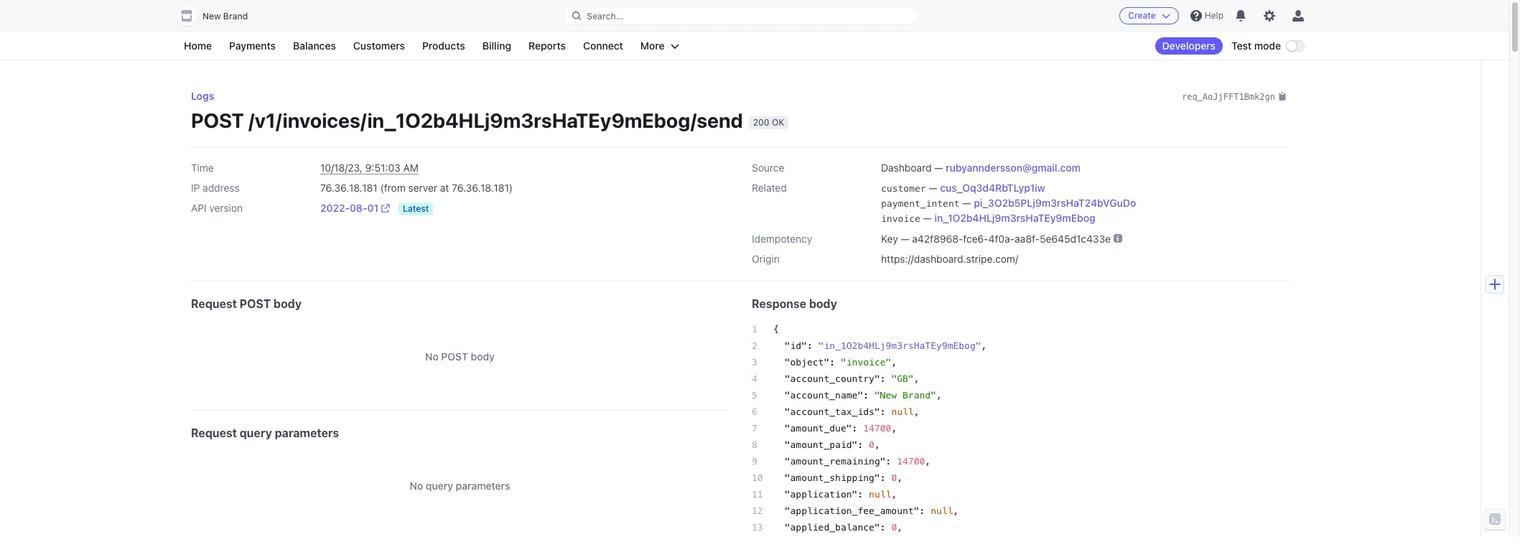 Task type: describe. For each thing, give the bounding box(es) containing it.
"amount_shipping"
[[785, 472, 880, 483]]

9:51:03
[[365, 162, 401, 174]]

post for request
[[240, 297, 271, 310]]

in_1o2b4hlj9m3rshatey9mebog link
[[935, 212, 1095, 224]]

2022-
[[320, 202, 350, 214]]

— down cus_oq3d4rbtlyp1iw
[[962, 197, 971, 209]]

query for no
[[426, 480, 453, 492]]

2 horizontal spatial body
[[809, 297, 837, 310]]

version
[[209, 202, 243, 214]]

new
[[202, 11, 221, 22]]

origin
[[752, 253, 780, 265]]

customer
[[881, 183, 926, 194]]

logs
[[191, 90, 214, 102]]

"id"
[[785, 340, 807, 351]]

at
[[440, 182, 449, 194]]

a42f8968-
[[912, 233, 963, 245]]

request post body
[[191, 297, 302, 310]]

5e645d1c433e
[[1040, 233, 1111, 245]]

cus_oq3d4rbtlyp1iw
[[940, 182, 1045, 194]]

/v1/invoices/in_1o2b4hlj9m3rshatey9mebog/send
[[248, 108, 743, 132]]

"invoice"
[[841, 357, 891, 368]]

200
[[753, 117, 770, 128]]

0 vertical spatial 14700
[[863, 423, 891, 434]]

post /v1/invoices/in_1o2b4hlj9m3rshatey9mebog/send
[[191, 108, 743, 132]]

key — a42f8968-fce6-4f0a-aa8f-5e645d1c433e
[[881, 233, 1111, 245]]

— down payment_intent
[[923, 212, 932, 224]]

"account_name"
[[785, 390, 863, 401]]

— for cus_oq3d4rbtlyp1iw
[[929, 182, 937, 194]]

pi_3o2b5plj9m3rshat24bvgudo
[[974, 197, 1136, 209]]

reports
[[529, 39, 566, 52]]

"amount_remaining"
[[785, 456, 886, 467]]

response body
[[752, 297, 837, 310]]

10/18/23,
[[320, 162, 363, 174]]

200 ok
[[753, 117, 784, 128]]

query for request
[[240, 427, 272, 439]]

search…
[[587, 10, 623, 21]]

4f0a-
[[988, 233, 1015, 245]]

mode
[[1254, 39, 1281, 52]]

01
[[367, 202, 378, 214]]

2 vertical spatial null
[[931, 506, 953, 516]]

"applied_balance"
[[785, 522, 880, 533]]

request for request post body
[[191, 297, 237, 310]]

{
[[773, 324, 779, 335]]

create button
[[1120, 7, 1179, 24]]

body for no post body
[[471, 350, 495, 363]]

2022-08-01
[[320, 202, 378, 214]]

dashboard
[[881, 162, 932, 174]]

"object"
[[785, 357, 830, 368]]

reports link
[[521, 37, 573, 55]]

response
[[752, 297, 806, 310]]

parameters for no query parameters
[[456, 480, 510, 492]]

invoice
[[881, 213, 920, 224]]

latest
[[403, 203, 429, 214]]

home
[[184, 39, 212, 52]]

balances link
[[286, 37, 343, 55]]

api
[[191, 202, 207, 214]]

request query parameters
[[191, 427, 339, 439]]

1 vertical spatial 14700
[[897, 456, 925, 467]]

ip address
[[191, 182, 240, 194]]

payments
[[229, 39, 276, 52]]

developers
[[1162, 39, 1216, 52]]

billing link
[[475, 37, 518, 55]]

2022-08-01 link
[[320, 201, 390, 215]]

10/18/23, 9:51:03 am
[[320, 162, 419, 174]]

more button
[[633, 37, 686, 55]]

no for request post body
[[425, 350, 439, 363]]

in_1o2b4hlj9m3rshatey9mebog
[[935, 212, 1095, 224]]

aa8f-
[[1015, 233, 1040, 245]]

ip
[[191, 182, 200, 194]]

"amount_paid"
[[785, 439, 858, 450]]

"application"
[[785, 489, 858, 500]]

products
[[422, 39, 465, 52]]

customers link
[[346, 37, 412, 55]]



Task type: locate. For each thing, give the bounding box(es) containing it.
rubyanndersson@gmail.com
[[946, 162, 1081, 174]]

balances
[[293, 39, 336, 52]]

:
[[807, 340, 813, 351], [830, 357, 835, 368], [880, 373, 886, 384], [863, 390, 869, 401], [880, 406, 886, 417], [852, 423, 858, 434], [858, 439, 863, 450], [886, 456, 891, 467], [880, 472, 886, 483], [858, 489, 863, 500], [919, 506, 925, 516], [880, 522, 886, 533]]

(from
[[380, 182, 406, 194]]

1 request from the top
[[191, 297, 237, 310]]

payment_intent
[[881, 198, 960, 209]]

1 horizontal spatial 14700
[[897, 456, 925, 467]]

more
[[640, 39, 665, 52]]

1 vertical spatial request
[[191, 427, 237, 439]]

1 vertical spatial no
[[410, 480, 423, 492]]

0 down '"application_fee_amount"'
[[891, 522, 897, 533]]

0 vertical spatial 0
[[869, 439, 875, 450]]

14700
[[863, 423, 891, 434], [897, 456, 925, 467]]

https://dashboard.stripe.com/
[[881, 253, 1018, 265]]

1 horizontal spatial query
[[426, 480, 453, 492]]

— for a42f8968-
[[901, 233, 909, 245]]

req_aojjfft1bmk2gn
[[1182, 92, 1275, 102]]

0 up "amount_remaining"
[[869, 439, 875, 450]]

body
[[274, 297, 302, 310], [809, 297, 837, 310], [471, 350, 495, 363]]

— right key
[[901, 233, 909, 245]]

0 vertical spatial null
[[891, 406, 914, 417]]

brand
[[223, 11, 248, 22]]

source
[[752, 162, 784, 174]]

76.36.18.181 (from server at 76.36.18.181)
[[320, 182, 513, 194]]

1 horizontal spatial parameters
[[456, 480, 510, 492]]

pi_3o2b5plj9m3rshat24bvgudo link
[[974, 197, 1136, 209]]

0 up '"application_fee_amount"'
[[891, 472, 897, 483]]

2 vertical spatial post
[[441, 350, 468, 363]]

0
[[869, 439, 875, 450], [891, 472, 897, 483], [891, 522, 897, 533]]

payments link
[[222, 37, 283, 55]]

test mode
[[1231, 39, 1281, 52]]

api version
[[191, 202, 243, 214]]

help button
[[1185, 4, 1229, 27]]

0 horizontal spatial parameters
[[275, 427, 339, 439]]

post for no
[[441, 350, 468, 363]]

create
[[1128, 10, 1156, 21]]

no post body
[[425, 350, 495, 363]]

products link
[[415, 37, 472, 55]]

0 horizontal spatial query
[[240, 427, 272, 439]]

0 vertical spatial request
[[191, 297, 237, 310]]

no query parameters
[[410, 480, 510, 492]]

new brand button
[[177, 6, 262, 26]]

Search… search field
[[564, 7, 917, 25]]

request for request query parameters
[[191, 427, 237, 439]]

76.36.18.181)
[[452, 182, 513, 194]]

"amount_due"
[[785, 423, 852, 434]]

brand"
[[903, 390, 936, 401]]

1 vertical spatial post
[[240, 297, 271, 310]]

1 vertical spatial null
[[869, 489, 891, 500]]

no for request query parameters
[[410, 480, 423, 492]]

time
[[191, 162, 214, 174]]

— for rubyanndersson@gmail.com
[[934, 162, 943, 174]]

help
[[1205, 10, 1224, 21]]

08-
[[350, 202, 367, 214]]

parameters
[[275, 427, 339, 439], [456, 480, 510, 492]]

parameters for request query parameters
[[275, 427, 339, 439]]

test
[[1231, 39, 1252, 52]]

"application_fee_amount"
[[785, 506, 919, 516]]

1 horizontal spatial body
[[471, 350, 495, 363]]

connect link
[[576, 37, 630, 55]]

1 vertical spatial parameters
[[456, 480, 510, 492]]

fce6-
[[963, 233, 989, 245]]

query
[[240, 427, 272, 439], [426, 480, 453, 492]]

,
[[981, 340, 987, 351], [891, 357, 897, 368], [914, 373, 919, 384], [936, 390, 942, 401], [914, 406, 919, 417], [891, 423, 897, 434], [875, 439, 880, 450], [925, 456, 931, 467], [897, 472, 903, 483], [891, 489, 897, 500], [953, 506, 959, 516], [897, 522, 903, 533]]

0 vertical spatial post
[[191, 108, 244, 132]]

connect
[[583, 39, 623, 52]]

am
[[403, 162, 419, 174]]

req_aojjfft1bmk2gn button
[[1182, 89, 1287, 103]]

idempotency
[[752, 233, 812, 245]]

request
[[191, 297, 237, 310], [191, 427, 237, 439]]

"in_1o2b4hlj9m3rshatey9mebog"
[[818, 340, 981, 351]]

cus_oq3d4rbtlyp1iw link
[[940, 182, 1045, 194]]

"account_country"
[[785, 373, 880, 384]]

no
[[425, 350, 439, 363], [410, 480, 423, 492]]

server
[[408, 182, 437, 194]]

1 vertical spatial 0
[[891, 472, 897, 483]]

"in_1o2b4hlj9m3rshatey9mebog" link
[[818, 340, 981, 351]]

customer — cus_oq3d4rbtlyp1iw payment_intent — pi_3o2b5plj9m3rshat24bvgudo invoice — in_1o2b4hlj9m3rshatey9mebog
[[881, 182, 1136, 224]]

1 horizontal spatial no
[[425, 350, 439, 363]]

Search… text field
[[564, 7, 917, 25]]

— right dashboard
[[934, 162, 943, 174]]

"account_tax_ids"
[[785, 406, 880, 417]]

rubyanndersson@gmail.com link
[[946, 162, 1081, 174]]

1 vertical spatial query
[[426, 480, 453, 492]]

0 vertical spatial query
[[240, 427, 272, 439]]

0 horizontal spatial 14700
[[863, 423, 891, 434]]

76.36.18.181
[[320, 182, 378, 194]]

ok
[[772, 117, 784, 128]]

14700 down the brand"
[[897, 456, 925, 467]]

key
[[881, 233, 898, 245]]

new brand
[[202, 11, 248, 22]]

null
[[891, 406, 914, 417], [869, 489, 891, 500], [931, 506, 953, 516]]

0 vertical spatial parameters
[[275, 427, 339, 439]]

body for request post body
[[274, 297, 302, 310]]

— up payment_intent
[[929, 182, 937, 194]]

billing
[[482, 39, 511, 52]]

0 horizontal spatial body
[[274, 297, 302, 310]]

14700 down "new
[[863, 423, 891, 434]]

0 horizontal spatial no
[[410, 480, 423, 492]]

0 vertical spatial no
[[425, 350, 439, 363]]

{ "id" : "in_1o2b4hlj9m3rshatey9mebog" , "object" : "invoice" , "account_country" : "gb" , "account_name" : "new brand" , "account_tax_ids" : null , "amount_due" : 14700 , "amount_paid" : 0 , "amount_remaining" : 14700 , "amount_shipping" : 0 , "application" : null , "application_fee_amount" : null , "applied_balance" : 0 ,
[[773, 324, 987, 533]]

customers
[[353, 39, 405, 52]]

address
[[203, 182, 240, 194]]

—
[[934, 162, 943, 174], [929, 182, 937, 194], [962, 197, 971, 209], [923, 212, 932, 224], [901, 233, 909, 245]]

developers link
[[1155, 37, 1223, 55]]

2 vertical spatial 0
[[891, 522, 897, 533]]

"gb"
[[891, 373, 914, 384]]

2 request from the top
[[191, 427, 237, 439]]



Task type: vqa. For each thing, say whether or not it's contained in the screenshot.
the bottom accounts
no



